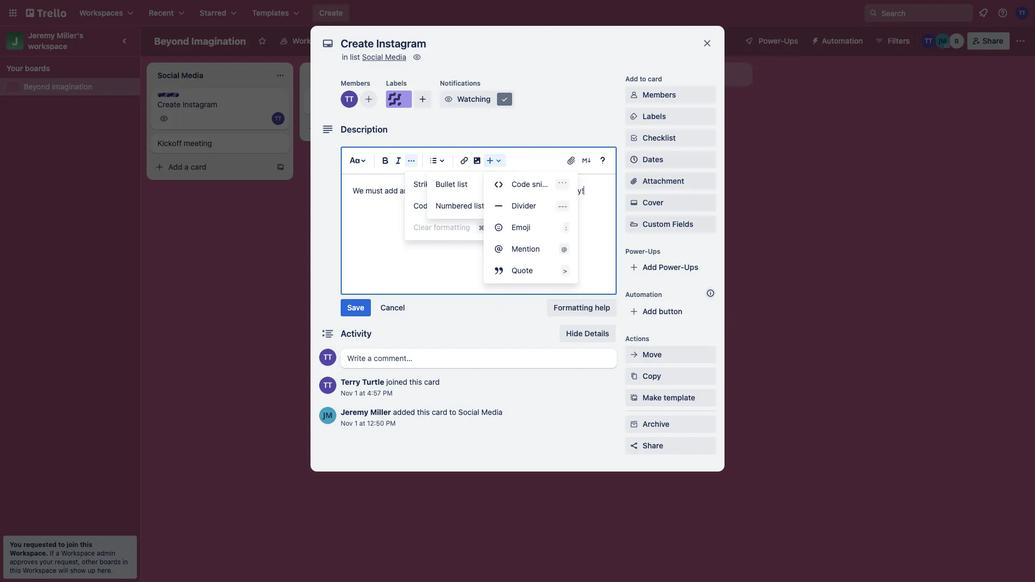 Task type: vqa. For each thing, say whether or not it's contained in the screenshot.
ADD icon on the bottom of the page
no



Task type: describe. For each thing, give the bounding box(es) containing it.
list for bullet list
[[457, 180, 468, 189]]

nov inside terry turtle joined this card nov 1 at 4:57 pm
[[341, 389, 353, 397]]

custom fields
[[643, 220, 694, 229]]

make template
[[643, 393, 695, 402]]

customize views image
[[417, 36, 428, 46]]

notifications
[[440, 79, 481, 87]]

card down "meeting"
[[191, 163, 207, 171]]

list for in list social media
[[350, 53, 360, 61]]

strikethrough
[[414, 180, 461, 189]]

labels inside the labels link
[[643, 112, 666, 121]]

primary element
[[0, 0, 1035, 26]]

clear formatting
[[414, 223, 470, 232]]

formatting
[[434, 223, 470, 232]]

clear
[[414, 223, 432, 232]]

0 notifications image
[[977, 6, 990, 19]]

save
[[347, 303, 364, 312]]

card right watching
[[497, 98, 513, 107]]

list inside button
[[671, 70, 682, 79]]

j
[[12, 35, 18, 47]]

your
[[40, 558, 53, 566]]

@
[[561, 245, 567, 253]]

your boards
[[6, 64, 50, 73]]

watching
[[457, 95, 491, 104]]

terry turtle (terryturtle) image left terry
[[319, 377, 336, 394]]

custom fields button
[[626, 219, 716, 230]]

formatting help
[[554, 303, 610, 312]]

1 vertical spatial ups
[[648, 248, 661, 255]]

approves
[[10, 558, 38, 566]]

this inside the you requested to join this workspace.
[[80, 541, 92, 548]]

help
[[595, 303, 610, 312]]

create for create
[[319, 8, 343, 17]]

add power-ups
[[643, 263, 699, 272]]

jeremy for jeremy miller added this card to social media nov 1 at 12:50 pm
[[341, 408, 368, 417]]

1 vertical spatial add a card button
[[304, 120, 425, 137]]

labels link
[[626, 108, 716, 125]]

create button
[[313, 4, 350, 22]]

workspace.
[[10, 549, 48, 557]]

to inside the you requested to join this workspace.
[[58, 541, 65, 548]]

0 horizontal spatial color: purple, title: none image
[[157, 93, 179, 97]]

filters
[[888, 36, 910, 45]]

card down thinking "link"
[[344, 124, 360, 133]]

terry turtle (terryturtle) image inside primary element
[[1016, 6, 1029, 19]]

credibility!
[[548, 186, 584, 195]]

fields
[[672, 220, 694, 229]]

1 inside terry turtle joined this card nov 1 at 4:57 pm
[[355, 389, 358, 397]]

joined
[[386, 378, 407, 387]]

workspace inside 'button'
[[292, 36, 332, 45]]

1 - from the left
[[558, 202, 561, 210]]

formatting
[[554, 303, 593, 312]]

divider
[[512, 201, 536, 210]]

our
[[513, 186, 525, 195]]

sm image for cover
[[629, 197, 640, 208]]

checklist
[[643, 133, 676, 142]]

code for code snippet ```
[[512, 180, 530, 189]]

>
[[563, 267, 567, 274]]

create instagram link
[[157, 99, 283, 110]]

Main content area, start typing to enter text. text field
[[353, 184, 605, 197]]

12:50
[[367, 420, 384, 427]]

show menu image
[[1015, 36, 1026, 46]]

1 vertical spatial power-ups
[[626, 248, 661, 255]]

3 - from the left
[[564, 202, 567, 210]]

this inside terry turtle joined this card nov 1 at 4:57 pm
[[410, 378, 422, 387]]

open information menu image
[[998, 8, 1008, 18]]

thoughts thinking
[[311, 93, 351, 109]]

1 vertical spatial jeremy miller (jeremymiller198) image
[[319, 407, 336, 424]]

add members to card image
[[365, 94, 373, 105]]

in inside if a workspace admin approves your request, other boards in this workspace will show up here.
[[123, 558, 128, 566]]

sm image for automation
[[807, 32, 822, 47]]

this inside if a workspace admin approves your request, other boards in this workspace will show up here.
[[10, 567, 21, 574]]

1 vertical spatial terry turtle (terryturtle) image
[[319, 349, 336, 366]]

beyond imagination inside text field
[[154, 35, 246, 47]]

actions
[[626, 335, 649, 342]]

nov inside jeremy miller added this card to social media nov 1 at 12:50 pm
[[341, 420, 353, 427]]

link image
[[458, 154, 471, 167]]

mention
[[512, 245, 540, 253]]

0 horizontal spatial share button
[[626, 437, 716, 455]]

0 vertical spatial social
[[362, 53, 383, 61]]

create for create instagram
[[157, 100, 181, 109]]

⌘⇧7
[[495, 202, 511, 210]]

kickoff
[[157, 139, 182, 148]]

media
[[450, 186, 471, 195]]

0 horizontal spatial members
[[341, 79, 370, 87]]

terry turtle (terryturtle) image up "create from template…" image
[[272, 112, 285, 125]]

youth
[[527, 186, 546, 195]]

cancel
[[381, 303, 405, 312]]

social media link
[[362, 53, 406, 61]]

sm image for move
[[629, 349, 640, 360]]

move
[[643, 350, 662, 359]]

add to card
[[626, 75, 662, 83]]

attachment button
[[626, 173, 716, 190]]

view markdown image
[[581, 155, 592, 166]]

request,
[[55, 558, 80, 566]]

1 horizontal spatial terry turtle (terryturtle) image
[[921, 33, 936, 49]]

0 horizontal spatial media
[[385, 53, 406, 61]]

up
[[88, 567, 95, 574]]

sm image for members
[[629, 90, 640, 100]]

nov 1 at 4:57 pm link
[[341, 389, 393, 397]]

terry turtle (terryturtle) image left add members to card image
[[341, 91, 358, 108]]

code for code
[[414, 201, 432, 210]]

workspace visible
[[292, 36, 357, 45]]

cover link
[[626, 194, 716, 211]]

0 horizontal spatial labels
[[386, 79, 407, 87]]

sm image for labels
[[629, 111, 640, 122]]

hide details link
[[560, 325, 616, 342]]

emoji
[[512, 223, 531, 232]]

1 vertical spatial automation
[[626, 291, 662, 298]]

group containing bullet list
[[427, 174, 521, 217]]

r button
[[949, 33, 965, 49]]

0 horizontal spatial add a card button
[[151, 159, 272, 176]]

2 vertical spatial workspace
[[23, 567, 57, 574]]

we must add another social media to increase our youth credibility!
[[353, 186, 584, 195]]

2 - from the left
[[561, 202, 564, 210]]

add a card for the right add a card button
[[475, 98, 513, 107]]

Search field
[[878, 5, 972, 21]]

add a card for the middle add a card button
[[321, 124, 360, 133]]

thinking link
[[311, 99, 436, 110]]

---
[[558, 202, 567, 210]]

meeting
[[184, 139, 212, 148]]

workspace
[[28, 42, 67, 51]]

code snippet image
[[492, 178, 505, 191]]

watching button
[[440, 91, 514, 108]]

board
[[384, 36, 405, 45]]

1 vertical spatial imagination
[[52, 82, 92, 91]]

emoji image
[[492, 221, 505, 234]]

0 vertical spatial in
[[342, 53, 348, 61]]

italic ⌘i image
[[392, 154, 405, 167]]

admin
[[97, 549, 115, 557]]

you requested to join this workspace.
[[10, 541, 92, 557]]

if a workspace admin approves your request, other boards in this workspace will show up here.
[[10, 549, 128, 574]]

card inside jeremy miller added this card to social media nov 1 at 12:50 pm
[[432, 408, 447, 417]]

copy link
[[626, 368, 716, 385]]

this inside jeremy miller added this card to social media nov 1 at 12:50 pm
[[417, 408, 430, 417]]

dates button
[[626, 151, 716, 168]]

save button
[[341, 299, 371, 317]]

members link
[[626, 86, 716, 104]]

2 vertical spatial ups
[[684, 263, 699, 272]]

your boards with 1 items element
[[6, 62, 128, 75]]

checklist link
[[626, 129, 716, 147]]

other
[[82, 558, 98, 566]]

move link
[[626, 346, 716, 363]]

2 horizontal spatial add a card button
[[457, 94, 578, 111]]

thinking
[[311, 100, 340, 109]]

to up members link
[[640, 75, 646, 83]]

mention image
[[492, 243, 505, 256]]

sm image for watching
[[443, 94, 454, 105]]



Task type: locate. For each thing, give the bounding box(es) containing it.
0 vertical spatial code
[[512, 180, 530, 189]]

list down visible on the top left of the page
[[350, 53, 360, 61]]

to up ⌘⇧m
[[473, 186, 480, 195]]

0 horizontal spatial jeremy
[[28, 31, 55, 40]]

menu containing code snippet
[[484, 174, 578, 281]]

1 vertical spatial share button
[[626, 437, 716, 455]]

sm image right power-ups button
[[807, 32, 822, 47]]

filters button
[[872, 32, 913, 50]]

add a card
[[475, 98, 513, 107], [321, 124, 360, 133], [168, 163, 207, 171]]

1 horizontal spatial workspace
[[61, 549, 95, 557]]

sm image
[[807, 32, 822, 47], [443, 94, 454, 105], [499, 94, 510, 105], [629, 349, 640, 360], [629, 419, 640, 430]]

open help dialog image
[[596, 154, 609, 167]]

power-ups inside button
[[759, 36, 798, 45]]

to right added
[[449, 408, 456, 417]]

nov left 12:50
[[341, 420, 353, 427]]

1 horizontal spatial members
[[643, 90, 676, 99]]

1 horizontal spatial social
[[458, 408, 479, 417]]

1 group from the left
[[405, 174, 497, 238]]

0 vertical spatial power-
[[759, 36, 784, 45]]

0 vertical spatial at
[[359, 389, 365, 397]]

labels up checklist
[[643, 112, 666, 121]]

0 horizontal spatial share
[[643, 441, 663, 450]]

0 vertical spatial automation
[[822, 36, 863, 45]]

1 horizontal spatial media
[[481, 408, 503, 417]]

card right the joined
[[424, 378, 440, 387]]

terry turtle joined this card nov 1 at 4:57 pm
[[341, 378, 440, 397]]

increase
[[482, 186, 511, 195]]

1 vertical spatial in
[[123, 558, 128, 566]]

pm down miller at the bottom left of the page
[[386, 420, 396, 427]]

2 at from the top
[[359, 420, 365, 427]]

1 horizontal spatial share
[[983, 36, 1004, 45]]

1 at from the top
[[359, 389, 365, 397]]

hide details
[[566, 329, 609, 338]]

pm right 4:57
[[383, 389, 393, 397]]

another inside add another list button
[[642, 70, 669, 79]]

you
[[10, 541, 22, 548]]

add a card down notifications
[[475, 98, 513, 107]]

code up clear
[[414, 201, 432, 210]]

to inside "text box"
[[473, 186, 480, 195]]

0 vertical spatial media
[[385, 53, 406, 61]]

details
[[585, 329, 609, 338]]

menu inside editor toolbar toolbar
[[484, 174, 578, 281]]

1 horizontal spatial code
[[512, 180, 530, 189]]

add
[[385, 186, 398, 195]]

1 horizontal spatial jeremy miller (jeremymiller198) image
[[935, 33, 950, 49]]

sm image down actions
[[629, 349, 640, 360]]

sm image for make template
[[629, 393, 640, 403]]

1 1 from the top
[[355, 389, 358, 397]]

will
[[58, 567, 68, 574]]

1 vertical spatial add a card
[[321, 124, 360, 133]]

0 horizontal spatial add a card
[[168, 163, 207, 171]]

jeremy miller (jeremymiller198) image left r
[[935, 33, 950, 49]]

0 vertical spatial members
[[341, 79, 370, 87]]

jeremy up workspace
[[28, 31, 55, 40]]

jeremy inside jeremy miller added this card to social media nov 1 at 12:50 pm
[[341, 408, 368, 417]]

search image
[[869, 9, 878, 17]]

ups up add power-ups
[[648, 248, 661, 255]]

0 horizontal spatial workspace
[[23, 567, 57, 574]]

your
[[6, 64, 23, 73]]

1 horizontal spatial jeremy
[[341, 408, 368, 417]]

beyond inside text field
[[154, 35, 189, 47]]

in right other
[[123, 558, 128, 566]]

1 horizontal spatial share button
[[968, 32, 1010, 50]]

numbered list
[[436, 201, 484, 210]]

1 horizontal spatial labels
[[643, 112, 666, 121]]

automation left filters button
[[822, 36, 863, 45]]

None text field
[[335, 33, 691, 53]]

ups down fields
[[684, 263, 699, 272]]

formatting help link
[[547, 299, 617, 317]]

0 vertical spatial share
[[983, 36, 1004, 45]]

added
[[393, 408, 415, 417]]

join
[[67, 541, 78, 548]]

boards down the admin
[[100, 558, 121, 566]]

Write a comment text field
[[341, 349, 617, 368]]

color: bold red, title: "thoughts" element
[[311, 93, 351, 101]]

1 horizontal spatial beyond
[[154, 35, 189, 47]]

star or unstar board image
[[258, 37, 267, 45]]

0 vertical spatial beyond imagination
[[154, 35, 246, 47]]

members down add another list
[[643, 90, 676, 99]]

sm image for copy
[[629, 371, 640, 382]]

boards inside if a workspace admin approves your request, other boards in this workspace will show up here.
[[100, 558, 121, 566]]

list down 'main content area, start typing to enter text.' "text box"
[[474, 201, 484, 210]]

terry
[[341, 378, 360, 387]]

0 horizontal spatial automation
[[626, 291, 662, 298]]

this down approves
[[10, 567, 21, 574]]

0 horizontal spatial power-
[[626, 248, 648, 255]]

2 nov from the top
[[341, 420, 353, 427]]

2 horizontal spatial workspace
[[292, 36, 332, 45]]

members up add members to card image
[[341, 79, 370, 87]]

0 horizontal spatial beyond imagination
[[24, 82, 92, 91]]

share button down archive link
[[626, 437, 716, 455]]

miller
[[370, 408, 391, 417]]

numbered
[[436, 201, 472, 210]]

sm image down notifications
[[443, 94, 454, 105]]

boards right your
[[25, 64, 50, 73]]

jeremy for jeremy miller's workspace
[[28, 31, 55, 40]]

card up members link
[[648, 75, 662, 83]]

0 horizontal spatial another
[[400, 186, 426, 195]]

pm inside terry turtle joined this card nov 1 at 4:57 pm
[[383, 389, 393, 397]]

automation inside button
[[822, 36, 863, 45]]

sm image for archive
[[629, 419, 640, 430]]

jeremy up nov 1 at 12:50 pm link
[[341, 408, 368, 417]]

1 horizontal spatial imagination
[[191, 35, 246, 47]]

0 vertical spatial jeremy
[[28, 31, 55, 40]]

sm image right watching
[[499, 94, 510, 105]]

add a card down kickoff meeting
[[168, 163, 207, 171]]

this right join
[[80, 541, 92, 548]]

cover
[[643, 198, 664, 207]]

color: purple, title: none image up 'create instagram'
[[157, 93, 179, 97]]

1 vertical spatial power-
[[626, 248, 648, 255]]

create left instagram
[[157, 100, 181, 109]]

automation button
[[807, 32, 870, 50]]

1 horizontal spatial power-ups
[[759, 36, 798, 45]]

activity
[[341, 329, 372, 339]]

copy
[[643, 372, 661, 381]]

workspace down your
[[23, 567, 57, 574]]

1 horizontal spatial boards
[[100, 558, 121, 566]]

sm image inside automation button
[[807, 32, 822, 47]]

⌘⇧s
[[470, 181, 487, 188]]

add another list button
[[606, 63, 753, 86]]

at
[[359, 389, 365, 397], [359, 420, 365, 427]]

1 horizontal spatial beyond imagination
[[154, 35, 246, 47]]

1 horizontal spatial ups
[[684, 263, 699, 272]]

0 horizontal spatial ups
[[648, 248, 661, 255]]

1 vertical spatial jeremy
[[341, 408, 368, 417]]

0 vertical spatial share button
[[968, 32, 1010, 50]]

1 horizontal spatial automation
[[822, 36, 863, 45]]

2 horizontal spatial ups
[[784, 36, 798, 45]]

1 nov from the top
[[341, 389, 353, 397]]

share button
[[968, 32, 1010, 50], [626, 437, 716, 455]]

0 vertical spatial 1
[[355, 389, 358, 397]]

color: purple, title: none image
[[386, 91, 412, 108], [157, 93, 179, 97]]

pm inside jeremy miller added this card to social media nov 1 at 12:50 pm
[[386, 420, 396, 427]]

power- inside button
[[759, 36, 784, 45]]

beyond imagination link
[[24, 81, 134, 92]]

1 vertical spatial at
[[359, 420, 365, 427]]

media inside jeremy miller added this card to social media nov 1 at 12:50 pm
[[481, 408, 503, 417]]

custom
[[643, 220, 670, 229]]

0 vertical spatial beyond
[[154, 35, 189, 47]]

thoughts
[[321, 93, 351, 101]]

share left show menu icon
[[983, 36, 1004, 45]]

nov down terry
[[341, 389, 353, 397]]

-
[[558, 202, 561, 210], [561, 202, 564, 210], [564, 202, 567, 210]]

this right the joined
[[410, 378, 422, 387]]

dates
[[643, 155, 663, 164]]

miller's
[[57, 31, 83, 40]]

hide
[[566, 329, 583, 338]]

a inside if a workspace admin approves your request, other boards in this workspace will show up here.
[[56, 549, 59, 557]]

sm image
[[412, 52, 423, 63], [629, 90, 640, 100], [629, 111, 640, 122], [629, 133, 640, 143], [629, 197, 640, 208], [629, 371, 640, 382], [629, 393, 640, 403]]

0 vertical spatial nov
[[341, 389, 353, 397]]

add a card down thinking
[[321, 124, 360, 133]]

code right ⌘⇧8
[[512, 180, 530, 189]]

1 vertical spatial beyond
[[24, 82, 50, 91]]

jeremy inside jeremy miller's workspace
[[28, 31, 55, 40]]

workspace down join
[[61, 549, 95, 557]]

1 horizontal spatial power-
[[659, 263, 684, 272]]

sm image for checklist
[[629, 133, 640, 143]]

0 horizontal spatial imagination
[[52, 82, 92, 91]]

list left ⌘⇧s
[[457, 180, 468, 189]]

imagination down your boards with 1 items element
[[52, 82, 92, 91]]

1 vertical spatial share
[[643, 441, 663, 450]]

back to home image
[[26, 4, 66, 22]]

color: purple, title: none image right add members to card image
[[386, 91, 412, 108]]

at left 4:57
[[359, 389, 365, 397]]

jeremy miller (jeremymiller198) image left nov 1 at 12:50 pm link
[[319, 407, 336, 424]]

1 horizontal spatial another
[[642, 70, 669, 79]]

social
[[428, 186, 448, 195]]

button
[[659, 307, 683, 316]]

1 vertical spatial social
[[458, 408, 479, 417]]

1 horizontal spatial add a card
[[321, 124, 360, 133]]

automation up add button
[[626, 291, 662, 298]]

description
[[341, 124, 388, 135]]

2 vertical spatial power-
[[659, 263, 684, 272]]

0 horizontal spatial beyond
[[24, 82, 50, 91]]

workspace visible button
[[273, 32, 363, 50]]

0 vertical spatial another
[[642, 70, 669, 79]]

0 horizontal spatial power-ups
[[626, 248, 661, 255]]

boards
[[25, 64, 50, 73], [100, 558, 121, 566]]

card right added
[[432, 408, 447, 417]]

add a card button
[[457, 94, 578, 111], [304, 120, 425, 137], [151, 159, 272, 176]]

labels down social media link
[[386, 79, 407, 87]]

social inside jeremy miller added this card to social media nov 1 at 12:50 pm
[[458, 408, 479, 417]]

sm image inside the checklist link
[[629, 133, 640, 143]]

1 vertical spatial labels
[[643, 112, 666, 121]]

2 group from the left
[[427, 174, 521, 217]]

card inside terry turtle joined this card nov 1 at 4:57 pm
[[424, 378, 440, 387]]

divider image
[[492, 200, 505, 212]]

list up members link
[[671, 70, 682, 79]]

jeremy miller (jeremymiller198) image
[[935, 33, 950, 49], [319, 407, 336, 424]]

0 horizontal spatial boards
[[25, 64, 50, 73]]

make
[[643, 393, 662, 402]]

ups inside button
[[784, 36, 798, 45]]

here.
[[97, 567, 113, 574]]

1 horizontal spatial in
[[342, 53, 348, 61]]

1 vertical spatial create
[[157, 100, 181, 109]]

code inside group
[[414, 201, 432, 210]]

attach and insert link image
[[566, 155, 577, 166]]

0 horizontal spatial jeremy miller (jeremymiller198) image
[[319, 407, 336, 424]]

1 vertical spatial code
[[414, 201, 432, 210]]

another inside 'main content area, start typing to enter text.' "text box"
[[400, 186, 426, 195]]

list
[[350, 53, 360, 61], [671, 70, 682, 79], [457, 180, 468, 189], [474, 201, 484, 210]]

0 vertical spatial add a card button
[[457, 94, 578, 111]]

1 vertical spatial members
[[643, 90, 676, 99]]

code snippet ```
[[512, 180, 567, 189]]

imagination inside text field
[[191, 35, 246, 47]]

sm image inside archive link
[[629, 419, 640, 430]]

to left join
[[58, 541, 65, 548]]

make template link
[[626, 389, 716, 407]]

0 horizontal spatial social
[[362, 53, 383, 61]]

create inside button
[[319, 8, 343, 17]]

sm image inside make template link
[[629, 393, 640, 403]]

in down visible on the top left of the page
[[342, 53, 348, 61]]

r
[[955, 37, 959, 45]]

visible
[[334, 36, 357, 45]]

sm image inside move link
[[629, 349, 640, 360]]

nov
[[341, 389, 353, 397], [341, 420, 353, 427]]

jeremy
[[28, 31, 55, 40], [341, 408, 368, 417]]

to inside jeremy miller added this card to social media nov 1 at 12:50 pm
[[449, 408, 456, 417]]

sm image inside cover link
[[629, 197, 640, 208]]

another up members link
[[642, 70, 669, 79]]

0 vertical spatial pm
[[383, 389, 393, 397]]

create instagram
[[157, 100, 217, 109]]

instagram
[[183, 100, 217, 109]]

1 vertical spatial boards
[[100, 558, 121, 566]]

0 vertical spatial workspace
[[292, 36, 332, 45]]

0 vertical spatial jeremy miller (jeremymiller198) image
[[935, 33, 950, 49]]

another right add
[[400, 186, 426, 195]]

bold ⌘b image
[[379, 154, 392, 167]]

add button
[[643, 307, 683, 316]]

1 vertical spatial another
[[400, 186, 426, 195]]

archive link
[[626, 416, 716, 433]]

labels
[[386, 79, 407, 87], [643, 112, 666, 121]]

Board name text field
[[149, 32, 252, 50]]

quote image
[[492, 264, 505, 277]]

image image
[[471, 154, 484, 167]]

1 left 12:50
[[355, 420, 358, 427]]

power-ups
[[759, 36, 798, 45], [626, 248, 661, 255]]

share button down 0 notifications image at the top right
[[968, 32, 1010, 50]]

terry turtle (terryturtle) image
[[921, 33, 936, 49], [319, 349, 336, 366]]

this right added
[[417, 408, 430, 417]]

sm image inside copy link
[[629, 371, 640, 382]]

a
[[491, 98, 495, 107], [338, 124, 342, 133], [184, 163, 189, 171], [56, 549, 59, 557]]

beyond imagination
[[154, 35, 246, 47], [24, 82, 92, 91]]

share for left share button
[[643, 441, 663, 450]]

must
[[366, 186, 383, 195]]

:
[[565, 224, 567, 231]]

requested
[[23, 541, 57, 548]]

1 vertical spatial 1
[[355, 420, 358, 427]]

at left 12:50
[[359, 420, 365, 427]]

sm image inside the labels link
[[629, 111, 640, 122]]

at inside terry turtle joined this card nov 1 at 4:57 pm
[[359, 389, 365, 397]]

members
[[341, 79, 370, 87], [643, 90, 676, 99]]

0 vertical spatial power-ups
[[759, 36, 798, 45]]

add a card for add a card button to the left
[[168, 163, 207, 171]]

1 vertical spatial workspace
[[61, 549, 95, 557]]

snippet
[[532, 180, 558, 189]]

group containing strikethrough
[[405, 174, 497, 238]]

2 horizontal spatial power-
[[759, 36, 784, 45]]

1 down terry
[[355, 389, 358, 397]]

media
[[385, 53, 406, 61], [481, 408, 503, 417]]

0 vertical spatial imagination
[[191, 35, 246, 47]]

1 horizontal spatial color: purple, title: none image
[[386, 91, 412, 108]]

0 horizontal spatial create
[[157, 100, 181, 109]]

terry turtle (terryturtle) image right the open information menu image
[[1016, 6, 1029, 19]]

menu
[[484, 174, 578, 281]]

add another list
[[626, 70, 682, 79]]

2 1 from the top
[[355, 420, 358, 427]]

1 vertical spatial pm
[[386, 420, 396, 427]]

0 vertical spatial ups
[[784, 36, 798, 45]]

imagination left star or unstar board icon at the top
[[191, 35, 246, 47]]

text styles image
[[348, 154, 361, 167]]

add button button
[[626, 303, 716, 320]]

turtle
[[362, 378, 384, 387]]

1 horizontal spatial add a card button
[[304, 120, 425, 137]]

more formatting image
[[405, 154, 418, 167]]

automation
[[822, 36, 863, 45], [626, 291, 662, 298]]

create from template… image
[[276, 163, 285, 171]]

0 vertical spatial boards
[[25, 64, 50, 73]]

editor toolbar toolbar
[[346, 152, 611, 284]]

power-ups button
[[737, 32, 805, 50]]

4:57
[[367, 389, 381, 397]]

share for topmost share button
[[983, 36, 1004, 45]]

1 inside jeremy miller added this card to social media nov 1 at 12:50 pm
[[355, 420, 358, 427]]

sm image inside members link
[[629, 90, 640, 100]]

at inside jeremy miller added this card to social media nov 1 at 12:50 pm
[[359, 420, 365, 427]]

sm image left archive
[[629, 419, 640, 430]]

quote
[[512, 266, 533, 275]]

list for numbered list
[[474, 201, 484, 210]]

imagination
[[191, 35, 246, 47], [52, 82, 92, 91]]

ups left automation button
[[784, 36, 798, 45]]

workspace left visible on the top left of the page
[[292, 36, 332, 45]]

terry turtle (terryturtle) image
[[1016, 6, 1029, 19], [341, 91, 358, 108], [272, 112, 285, 125], [319, 377, 336, 394]]

⌘\
[[479, 224, 487, 231]]

share down archive
[[643, 441, 663, 450]]

lists image
[[427, 154, 440, 167]]

2 vertical spatial add a card button
[[151, 159, 272, 176]]

group
[[405, 174, 497, 238], [427, 174, 521, 217]]

create up workspace visible at the left of page
[[319, 8, 343, 17]]

```
[[558, 181, 567, 188]]

rubyanndersson (rubyanndersson) image
[[949, 33, 965, 49]]

board link
[[366, 32, 412, 50]]



